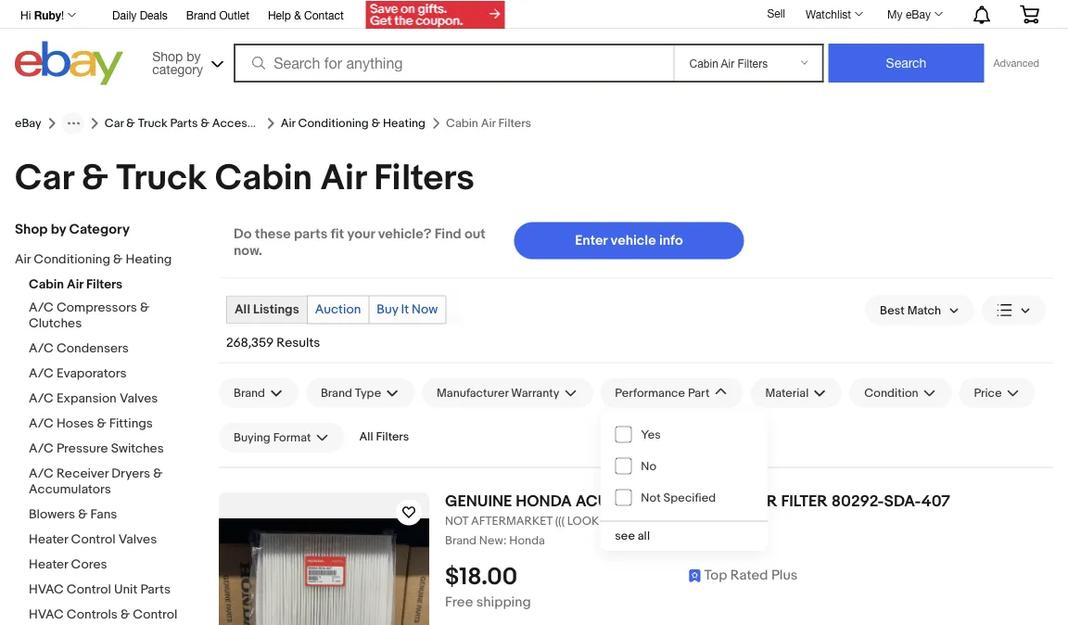 Task type: describe. For each thing, give the bounding box(es) containing it.
your
[[347, 226, 375, 243]]

a/c pressure switches link
[[29, 441, 205, 459]]

fittings
[[109, 416, 153, 432]]

7 a/c from the top
[[29, 466, 54, 482]]

air
[[752, 492, 778, 511]]

407
[[922, 492, 951, 511]]

hvac controls & control units link
[[29, 607, 205, 625]]

no
[[641, 459, 657, 473]]

ebay inside account navigation
[[906, 7, 931, 20]]

vehicle
[[611, 232, 656, 249]]

help & contact
[[268, 8, 344, 21]]

268,359
[[226, 335, 274, 351]]

filters inside air conditioning & heating cabin air filters a/c compressors & clutches a/c condensers a/c evaporators a/c expansion valves a/c hoses & fittings a/c pressure switches a/c receiver dryers & accumulators blowers & fans heater control valves heater cores hvac control unit parts hvac controls & control units
[[86, 277, 123, 293]]

ebay link
[[15, 116, 41, 131]]

watchlist
[[806, 7, 851, 20]]

car for car & truck parts & accessories air conditioning & heating
[[105, 116, 124, 131]]

expansion
[[56, 391, 117, 407]]

outlet
[[219, 8, 249, 21]]

free
[[445, 594, 473, 610]]

air up the 'compressors'
[[67, 277, 83, 293]]

part
[[688, 386, 710, 400]]

car & truck parts & accessories link
[[105, 116, 280, 131]]

conditioning inside air conditioning & heating cabin air filters a/c compressors & clutches a/c condensers a/c evaporators a/c expansion valves a/c hoses & fittings a/c pressure switches a/c receiver dryers & accumulators blowers & fans heater control valves heater cores hvac control unit parts hvac controls & control units
[[34, 252, 110, 268]]

none text field inside $18.00 'main content'
[[445, 534, 1054, 548]]

top rated plus image
[[689, 567, 798, 584]]

brand inside account navigation
[[186, 8, 216, 21]]

truck for cabin
[[116, 157, 207, 200]]

a/c condensers link
[[29, 341, 205, 358]]

6 a/c from the top
[[29, 441, 54, 457]]

yes
[[641, 427, 661, 442]]

it
[[401, 302, 409, 318]]

a/c evaporators link
[[29, 366, 205, 383]]

a/c compressors & clutches link
[[29, 300, 205, 333]]

deals
[[140, 8, 168, 21]]

my
[[888, 7, 903, 20]]

accumulators
[[29, 482, 111, 498]]

buy it now
[[377, 302, 438, 318]]

fans
[[90, 507, 117, 523]]

accessories
[[212, 116, 280, 131]]

hvac control unit parts link
[[29, 582, 205, 600]]

now
[[412, 302, 438, 318]]

0 vertical spatial parts
[[170, 116, 198, 131]]

0 vertical spatial control
[[71, 532, 116, 548]]

units
[[29, 623, 59, 625]]

sell
[[767, 7, 785, 20]]

genuine honda acura micron cabin air filter 80292-sda-407 link
[[445, 492, 1054, 511]]

1 hvac from the top
[[29, 582, 64, 598]]

all listings link
[[227, 296, 307, 323]]

not specified
[[641, 490, 716, 505]]

enter
[[575, 232, 608, 249]]

brand inside the genuine honda acura micron cabin air filter 80292-sda-407 not aftermarket ((( look … we'll prove it ))) brand new : honda
[[445, 534, 477, 548]]

NOT AFTERMARKET ((( LOOK … WE'LL PROVE IT ))) text field
[[445, 514, 1054, 529]]

account navigation
[[15, 0, 1054, 31]]

a/c expansion valves link
[[29, 391, 205, 409]]

performance part
[[615, 386, 710, 400]]

no link
[[600, 450, 767, 482]]

parts inside air conditioning & heating cabin air filters a/c compressors & clutches a/c condensers a/c evaporators a/c expansion valves a/c hoses & fittings a/c pressure switches a/c receiver dryers & accumulators blowers & fans heater control valves heater cores hvac control unit parts hvac controls & control units
[[140, 582, 171, 598]]

see
[[615, 529, 635, 543]]

(((
[[555, 514, 565, 528]]

advanced
[[994, 57, 1040, 69]]

pressure
[[56, 441, 108, 457]]

1 a/c from the top
[[29, 300, 54, 316]]

1 horizontal spatial air conditioning & heating link
[[281, 116, 426, 131]]

cabin
[[701, 492, 748, 511]]

condensers
[[56, 341, 129, 357]]

your shopping cart image
[[1019, 5, 1041, 23]]

honda
[[516, 492, 572, 511]]

shop
[[15, 221, 48, 238]]

1 horizontal spatial cabin
[[215, 157, 313, 200]]

…
[[602, 514, 611, 528]]

2 a/c from the top
[[29, 341, 54, 357]]

all filters button
[[352, 422, 417, 452]]

performance
[[615, 386, 685, 400]]

look
[[567, 514, 599, 528]]

0 vertical spatial filters
[[374, 157, 475, 200]]

do
[[234, 226, 252, 243]]

& inside account navigation
[[294, 8, 301, 21]]

buy it now link
[[369, 296, 445, 323]]

enter vehicle info
[[575, 232, 683, 249]]

top
[[704, 567, 727, 584]]

these
[[255, 226, 291, 243]]

daily deals
[[112, 8, 168, 21]]

shipping
[[476, 594, 531, 610]]

1 vertical spatial control
[[67, 582, 111, 598]]

1 vertical spatial valves
[[118, 532, 157, 548]]

car & truck cabin air filters
[[15, 157, 475, 200]]

1 heater from the top
[[29, 532, 68, 548]]

honda
[[509, 534, 545, 548]]

1 horizontal spatial conditioning
[[298, 116, 369, 131]]

0 horizontal spatial ebay
[[15, 116, 41, 131]]

$18.00
[[445, 562, 517, 591]]

unit
[[114, 582, 138, 598]]

)))
[[700, 514, 709, 528]]

4 a/c from the top
[[29, 391, 54, 407]]

2 heater from the top
[[29, 557, 68, 573]]

truck for parts
[[138, 116, 168, 131]]



Task type: vqa. For each thing, say whether or not it's contained in the screenshot.
"Backpack"
no



Task type: locate. For each thing, give the bounding box(es) containing it.
1 vertical spatial conditioning
[[34, 252, 110, 268]]

filter
[[781, 492, 828, 511]]

0 horizontal spatial conditioning
[[34, 252, 110, 268]]

blowers & fans link
[[29, 507, 205, 524]]

parts
[[294, 226, 328, 243]]

receiver
[[56, 466, 109, 482]]

0 vertical spatial heating
[[383, 116, 426, 131]]

a/c left pressure on the left bottom of the page
[[29, 441, 54, 457]]

watchlist link
[[796, 3, 872, 25]]

air conditioning & heating link
[[281, 116, 426, 131], [15, 252, 191, 269]]

a/c receiver dryers & accumulators link
[[29, 466, 205, 499]]

a/c left receiver
[[29, 466, 54, 482]]

heating
[[383, 116, 426, 131], [126, 252, 172, 268]]

0 vertical spatial ebay
[[906, 7, 931, 20]]

1 horizontal spatial car
[[105, 116, 124, 131]]

cabin down car & truck parts & accessories air conditioning & heating
[[215, 157, 313, 200]]

none text field containing brand new
[[445, 534, 1054, 548]]

blowers
[[29, 507, 75, 523]]

brand left outlet
[[186, 8, 216, 21]]

filters inside button
[[376, 430, 409, 444]]

a/c left the 'compressors'
[[29, 300, 54, 316]]

my ebay
[[888, 7, 931, 20]]

fit
[[331, 226, 344, 243]]

valves down blowers & fans 'link'
[[118, 532, 157, 548]]

a/c
[[29, 300, 54, 316], [29, 341, 54, 357], [29, 366, 54, 382], [29, 391, 54, 407], [29, 416, 54, 432], [29, 441, 54, 457], [29, 466, 54, 482]]

&
[[294, 8, 301, 21], [126, 116, 135, 131], [201, 116, 209, 131], [372, 116, 380, 131], [81, 157, 108, 200], [113, 252, 123, 268], [140, 300, 149, 316], [97, 416, 106, 432], [153, 466, 163, 482], [78, 507, 88, 523], [121, 607, 130, 623]]

plus
[[771, 567, 798, 584]]

banner containing sell
[[15, 0, 1054, 90]]

hvac left controls
[[29, 607, 64, 623]]

all inside button
[[359, 430, 373, 444]]

heating inside air conditioning & heating cabin air filters a/c compressors & clutches a/c condensers a/c evaporators a/c expansion valves a/c hoses & fittings a/c pressure switches a/c receiver dryers & accumulators blowers & fans heater control valves heater cores hvac control unit parts hvac controls & control units
[[126, 252, 172, 268]]

do these parts fit your vehicle? find out now.
[[234, 226, 486, 259]]

1 vertical spatial filters
[[86, 277, 123, 293]]

listings
[[253, 302, 299, 318]]

1 horizontal spatial ebay
[[906, 7, 931, 20]]

cabin
[[215, 157, 313, 200], [29, 277, 64, 293]]

genuine
[[445, 492, 512, 511]]

car right ebay link
[[105, 116, 124, 131]]

all for all filters
[[359, 430, 373, 444]]

clutches
[[29, 316, 82, 332]]

control down cores
[[67, 582, 111, 598]]

1 vertical spatial car
[[15, 157, 73, 200]]

filters up vehicle?
[[374, 157, 475, 200]]

evaporators
[[56, 366, 127, 382]]

find
[[435, 226, 462, 243]]

specified
[[664, 490, 716, 505]]

truck
[[138, 116, 168, 131], [116, 157, 207, 200]]

0 vertical spatial car
[[105, 116, 124, 131]]

1 vertical spatial brand
[[445, 534, 477, 548]]

0 horizontal spatial brand
[[186, 8, 216, 21]]

switches
[[111, 441, 164, 457]]

filters up tap to watch item - genuine honda acura micron cabin air filter 80292-sda-407 image
[[376, 430, 409, 444]]

brand outlet
[[186, 8, 249, 21]]

0 vertical spatial valves
[[120, 391, 158, 407]]

air
[[281, 116, 295, 131], [320, 157, 366, 200], [15, 252, 31, 268], [67, 277, 83, 293]]

3 a/c from the top
[[29, 366, 54, 382]]

help & contact link
[[268, 6, 344, 26]]

$18.00 main content
[[219, 222, 1054, 625]]

parts left accessories
[[170, 116, 198, 131]]

0 horizontal spatial cabin
[[29, 277, 64, 293]]

my ebay link
[[877, 3, 952, 25]]

micron
[[634, 492, 697, 511]]

valves
[[120, 391, 158, 407], [118, 532, 157, 548]]

air down shop
[[15, 252, 31, 268]]

0 horizontal spatial car
[[15, 157, 73, 200]]

80292-
[[832, 492, 884, 511]]

not specified link
[[600, 482, 767, 513]]

cores
[[71, 557, 107, 573]]

heater down blowers
[[29, 532, 68, 548]]

hvac
[[29, 582, 64, 598], [29, 607, 64, 623]]

not
[[445, 514, 468, 528]]

free shipping
[[445, 594, 531, 610]]

control down "unit"
[[133, 607, 177, 623]]

top rated plus
[[704, 567, 798, 584]]

car for car & truck cabin air filters
[[15, 157, 73, 200]]

control
[[71, 532, 116, 548], [67, 582, 111, 598], [133, 607, 177, 623]]

get the coupon image
[[366, 1, 505, 29]]

a/c left evaporators
[[29, 366, 54, 382]]

advanced link
[[984, 45, 1049, 82]]

heater control valves link
[[29, 532, 205, 549]]

1 horizontal spatial brand
[[445, 534, 477, 548]]

auction
[[315, 302, 361, 318]]

contact
[[304, 8, 344, 21]]

0 vertical spatial truck
[[138, 116, 168, 131]]

not
[[641, 490, 661, 505]]

prove
[[647, 514, 685, 528]]

heater left cores
[[29, 557, 68, 573]]

banner
[[15, 0, 1054, 90]]

0 vertical spatial air conditioning & heating link
[[281, 116, 426, 131]]

0 vertical spatial all
[[235, 302, 250, 318]]

compressors
[[56, 300, 137, 316]]

0 vertical spatial brand
[[186, 8, 216, 21]]

0 horizontal spatial all
[[235, 302, 250, 318]]

new
[[479, 534, 503, 548]]

daily
[[112, 8, 137, 21]]

0 vertical spatial conditioning
[[298, 116, 369, 131]]

tap to watch item - genuine honda acura micron cabin air filter 80292-sda-407 image
[[396, 499, 422, 525]]

0 vertical spatial hvac
[[29, 582, 64, 598]]

5 a/c from the top
[[29, 416, 54, 432]]

a/c down clutches
[[29, 341, 54, 357]]

aftermarket
[[471, 514, 553, 528]]

shop by category
[[15, 221, 130, 238]]

cabin inside air conditioning & heating cabin air filters a/c compressors & clutches a/c condensers a/c evaporators a/c expansion valves a/c hoses & fittings a/c pressure switches a/c receiver dryers & accumulators blowers & fans heater control valves heater cores hvac control unit parts hvac controls & control units
[[29, 277, 64, 293]]

1 vertical spatial all
[[359, 430, 373, 444]]

cabin up clutches
[[29, 277, 64, 293]]

air up fit
[[320, 157, 366, 200]]

None text field
[[445, 534, 1054, 548]]

brand outlet link
[[186, 6, 249, 26]]

genuine honda acura micron cabin air filter 80292-sda-407 image
[[219, 518, 429, 625]]

all for all listings
[[235, 302, 250, 318]]

brand
[[186, 8, 216, 21], [445, 534, 477, 548]]

1 vertical spatial heater
[[29, 557, 68, 573]]

0 vertical spatial cabin
[[215, 157, 313, 200]]

0 horizontal spatial heating
[[126, 252, 172, 268]]

None submit
[[829, 44, 984, 83]]

performance part button
[[600, 378, 743, 408]]

air conditioning & heating cabin air filters a/c compressors & clutches a/c condensers a/c evaporators a/c expansion valves a/c hoses & fittings a/c pressure switches a/c receiver dryers & accumulators blowers & fans heater control valves heater cores hvac control unit parts hvac controls & control units
[[15, 252, 177, 625]]

by
[[51, 221, 66, 238]]

heater cores link
[[29, 557, 205, 575]]

0 vertical spatial heater
[[29, 532, 68, 548]]

dryers
[[111, 466, 150, 482]]

buy
[[377, 302, 398, 318]]

1 horizontal spatial all
[[359, 430, 373, 444]]

1 horizontal spatial heating
[[383, 116, 426, 131]]

1 vertical spatial truck
[[116, 157, 207, 200]]

daily deals link
[[112, 6, 168, 26]]

controls
[[67, 607, 118, 623]]

1 vertical spatial ebay
[[15, 116, 41, 131]]

268,359 results
[[226, 335, 320, 351]]

hoses
[[56, 416, 94, 432]]

info
[[659, 232, 683, 249]]

air right accessories
[[281, 116, 295, 131]]

sell link
[[759, 7, 794, 20]]

2 hvac from the top
[[29, 607, 64, 623]]

1 vertical spatial air conditioning & heating link
[[15, 252, 191, 269]]

car & truck parts & accessories air conditioning & heating
[[105, 116, 426, 131]]

a/c left expansion
[[29, 391, 54, 407]]

0 horizontal spatial air conditioning & heating link
[[15, 252, 191, 269]]

1 vertical spatial cabin
[[29, 277, 64, 293]]

it
[[688, 514, 697, 528]]

1 vertical spatial parts
[[140, 582, 171, 598]]

parts right "unit"
[[140, 582, 171, 598]]

all listings
[[235, 302, 299, 318]]

heater
[[29, 532, 68, 548], [29, 557, 68, 573]]

enter vehicle info button
[[514, 222, 744, 259]]

sda-
[[884, 492, 922, 511]]

control up cores
[[71, 532, 116, 548]]

2 vertical spatial control
[[133, 607, 177, 623]]

car
[[105, 116, 124, 131], [15, 157, 73, 200]]

2 vertical spatial filters
[[376, 430, 409, 444]]

brand down not
[[445, 534, 477, 548]]

a/c left hoses
[[29, 416, 54, 432]]

car up shop
[[15, 157, 73, 200]]

out
[[465, 226, 486, 243]]

all filters
[[359, 430, 409, 444]]

1 vertical spatial heating
[[126, 252, 172, 268]]

1 vertical spatial hvac
[[29, 607, 64, 623]]

valves up fittings
[[120, 391, 158, 407]]

filters up the 'compressors'
[[86, 277, 123, 293]]

conditioning right accessories
[[298, 116, 369, 131]]

yes link
[[600, 419, 767, 450]]

we'll
[[613, 514, 645, 528]]

hvac up units
[[29, 582, 64, 598]]

conditioning down shop by category
[[34, 252, 110, 268]]

acura
[[576, 492, 631, 511]]



